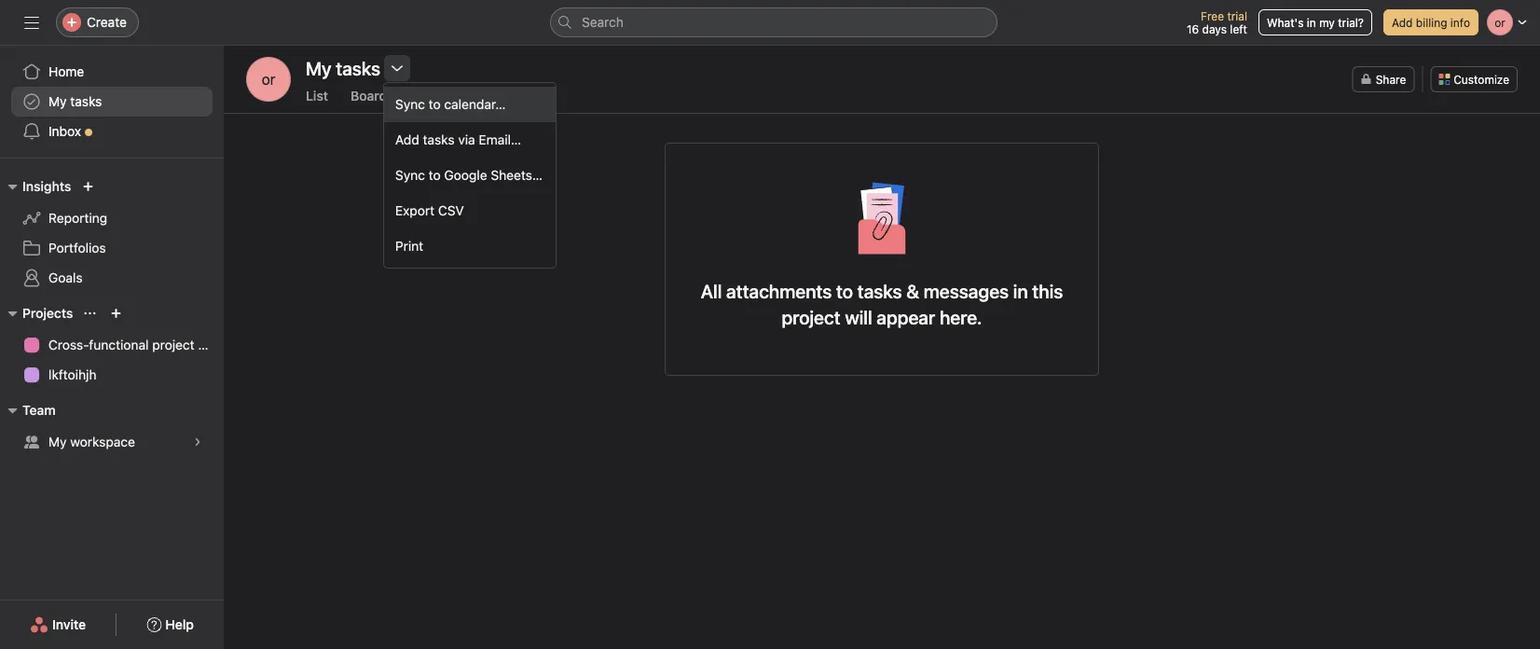 Task type: locate. For each thing, give the bounding box(es) containing it.
0 horizontal spatial add
[[395, 132, 419, 147]]

my tasks
[[306, 57, 381, 79]]

trial
[[1228, 9, 1248, 22]]

messages
[[924, 280, 1009, 302]]

1 horizontal spatial in
[[1307, 16, 1317, 29]]

1 my from the top
[[48, 94, 67, 109]]

2 my from the top
[[48, 434, 67, 449]]

lkftoihjh
[[48, 367, 97, 382]]

teams element
[[0, 394, 224, 461]]

projects
[[22, 305, 73, 321]]

team button
[[0, 399, 56, 422]]

0 horizontal spatial in
[[1013, 280, 1028, 302]]

sync to calendar… menu item
[[384, 87, 556, 122]]

tasks inside all attachments to tasks & messages in this project will appear here.
[[858, 280, 902, 302]]

0 vertical spatial tasks
[[70, 94, 102, 109]]

tasks
[[70, 94, 102, 109], [423, 132, 455, 147], [858, 280, 902, 302]]

home
[[48, 64, 84, 79]]

board link
[[351, 88, 387, 113]]

in left this at the right
[[1013, 280, 1028, 302]]

to for calendar…
[[429, 97, 441, 112]]

to inside menu item
[[429, 97, 441, 112]]

add left billing
[[1392, 16, 1413, 29]]

show options, current sort, top image
[[84, 308, 96, 319]]

1 vertical spatial sync
[[395, 167, 425, 183]]

what's
[[1267, 16, 1304, 29]]

sync inside "sync to calendar…" menu item
[[395, 97, 425, 112]]

days
[[1203, 22, 1227, 35]]

files
[[487, 88, 516, 104]]

list
[[306, 88, 328, 104]]

calendar
[[410, 88, 465, 104]]

search
[[582, 14, 624, 30]]

&
[[907, 280, 920, 302]]

project down 'attachments' in the top of the page
[[782, 306, 841, 328]]

1 vertical spatial tasks
[[423, 132, 455, 147]]

project left the plan
[[152, 337, 195, 353]]

or
[[262, 70, 276, 88]]

in
[[1307, 16, 1317, 29], [1013, 280, 1028, 302]]

what's in my trial?
[[1267, 16, 1364, 29]]

1 horizontal spatial add
[[1392, 16, 1413, 29]]

cross-
[[48, 337, 89, 353]]

add inside add billing info button
[[1392, 16, 1413, 29]]

create button
[[56, 7, 139, 37]]

via
[[458, 132, 475, 147]]

search button
[[550, 7, 998, 37]]

2 vertical spatial tasks
[[858, 280, 902, 302]]

list link
[[306, 88, 328, 113]]

trial?
[[1338, 16, 1364, 29]]

to
[[429, 97, 441, 112], [429, 167, 441, 183], [837, 280, 853, 302]]

inbox link
[[11, 117, 213, 146]]

tasks left &
[[858, 280, 902, 302]]

to left google
[[429, 167, 441, 183]]

left
[[1230, 22, 1248, 35]]

0 vertical spatial add
[[1392, 16, 1413, 29]]

to for google
[[429, 167, 441, 183]]

sync for sync to calendar…
[[395, 97, 425, 112]]

1 sync from the top
[[395, 97, 425, 112]]

in inside all attachments to tasks & messages in this project will appear here.
[[1013, 280, 1028, 302]]

my up inbox
[[48, 94, 67, 109]]

export csv
[[395, 203, 464, 218]]

my inside global element
[[48, 94, 67, 109]]

sync up export
[[395, 167, 425, 183]]

sync for sync to google sheets…
[[395, 167, 425, 183]]

attachments
[[727, 280, 832, 302]]

tasks inside global element
[[70, 94, 102, 109]]

this
[[1033, 280, 1063, 302]]

what's in my trial? button
[[1259, 9, 1373, 35]]

billing
[[1416, 16, 1448, 29]]

free
[[1201, 9, 1224, 22]]

my
[[48, 94, 67, 109], [48, 434, 67, 449]]

email…
[[479, 132, 521, 147]]

1 vertical spatial add
[[395, 132, 419, 147]]

0 horizontal spatial tasks
[[70, 94, 102, 109]]

add
[[1392, 16, 1413, 29], [395, 132, 419, 147]]

0 vertical spatial to
[[429, 97, 441, 112]]

2 sync from the top
[[395, 167, 425, 183]]

portfolios link
[[11, 233, 213, 263]]

2 vertical spatial to
[[837, 280, 853, 302]]

1 horizontal spatial tasks
[[423, 132, 455, 147]]

0 vertical spatial project
[[782, 306, 841, 328]]

1 vertical spatial to
[[429, 167, 441, 183]]

sync
[[395, 97, 425, 112], [395, 167, 425, 183]]

add down calendar link
[[395, 132, 419, 147]]

calendar…
[[444, 97, 506, 112]]

or button
[[246, 57, 291, 102]]

1 vertical spatial in
[[1013, 280, 1028, 302]]

my
[[1320, 16, 1335, 29]]

tasks down home
[[70, 94, 102, 109]]

my inside teams element
[[48, 434, 67, 449]]

sync down show options icon
[[395, 97, 425, 112]]

project inside all attachments to tasks & messages in this project will appear here.
[[782, 306, 841, 328]]

0 horizontal spatial project
[[152, 337, 195, 353]]

my workspace
[[48, 434, 135, 449]]

search list box
[[550, 7, 998, 37]]

my down team
[[48, 434, 67, 449]]

insights
[[22, 179, 71, 194]]

1 horizontal spatial project
[[782, 306, 841, 328]]

project
[[782, 306, 841, 328], [152, 337, 195, 353]]

to up will
[[837, 280, 853, 302]]

info
[[1451, 16, 1471, 29]]

to inside all attachments to tasks & messages in this project will appear here.
[[837, 280, 853, 302]]

goals link
[[11, 263, 213, 293]]

tasks left "via"
[[423, 132, 455, 147]]

1 vertical spatial my
[[48, 434, 67, 449]]

2 horizontal spatial tasks
[[858, 280, 902, 302]]

add for add billing info
[[1392, 16, 1413, 29]]

board
[[351, 88, 387, 104]]

help
[[165, 617, 194, 632]]

lkftoihjh link
[[11, 360, 213, 390]]

to left calendar…
[[429, 97, 441, 112]]

show options image
[[390, 61, 405, 76]]

portfolios
[[48, 240, 106, 256]]

0 vertical spatial in
[[1307, 16, 1317, 29]]

free trial 16 days left
[[1187, 9, 1248, 35]]

0 vertical spatial sync
[[395, 97, 425, 112]]

projects button
[[0, 302, 73, 325]]

all attachments to tasks & messages in this project will appear here.
[[701, 280, 1063, 328]]

0 vertical spatial my
[[48, 94, 67, 109]]

in left my
[[1307, 16, 1317, 29]]

new project or portfolio image
[[110, 308, 122, 319]]



Task type: describe. For each thing, give the bounding box(es) containing it.
insights button
[[0, 175, 71, 198]]

in inside button
[[1307, 16, 1317, 29]]

cross-functional project plan
[[48, 337, 224, 353]]

customize
[[1454, 73, 1510, 86]]

my workspace link
[[11, 427, 213, 457]]

inbox
[[48, 124, 81, 139]]

all
[[701, 280, 722, 302]]

my tasks
[[48, 94, 102, 109]]

invite button
[[18, 608, 98, 642]]

invite
[[52, 617, 86, 632]]

sync to calendar…
[[395, 97, 506, 112]]

goals
[[48, 270, 83, 285]]

help button
[[135, 608, 206, 642]]

plan
[[198, 337, 224, 353]]

google
[[444, 167, 487, 183]]

export csv link
[[384, 193, 556, 228]]

functional
[[89, 337, 149, 353]]

files link
[[487, 88, 516, 113]]

insights element
[[0, 170, 224, 297]]

calendar link
[[410, 88, 465, 113]]

team
[[22, 402, 56, 418]]

tasks for my
[[70, 94, 102, 109]]

workspace
[[70, 434, 135, 449]]

reporting
[[48, 210, 107, 226]]

my for my tasks
[[48, 94, 67, 109]]

reporting link
[[11, 203, 213, 233]]

export
[[395, 203, 435, 218]]

projects element
[[0, 297, 224, 394]]

will
[[845, 306, 873, 328]]

tasks for add
[[423, 132, 455, 147]]

share
[[1376, 73, 1407, 86]]

create
[[87, 14, 127, 30]]

global element
[[0, 46, 224, 158]]

new image
[[82, 181, 94, 192]]

sync to google sheets…
[[395, 167, 543, 183]]

my tasks link
[[11, 87, 213, 117]]

print
[[395, 238, 424, 254]]

hide sidebar image
[[24, 15, 39, 30]]

customize button
[[1431, 66, 1518, 92]]

1 vertical spatial project
[[152, 337, 195, 353]]

16
[[1187, 22, 1199, 35]]

sheets…
[[491, 167, 543, 183]]

cross-functional project plan link
[[11, 330, 224, 360]]

add tasks via email…
[[395, 132, 521, 147]]

my for my workspace
[[48, 434, 67, 449]]

share button
[[1353, 66, 1415, 92]]

home link
[[11, 57, 213, 87]]

see details, my workspace image
[[192, 436, 203, 448]]

appear here.
[[877, 306, 982, 328]]

add billing info button
[[1384, 9, 1479, 35]]

add billing info
[[1392, 16, 1471, 29]]

add for add tasks via email…
[[395, 132, 419, 147]]

csv
[[438, 203, 464, 218]]



Task type: vqa. For each thing, say whether or not it's contained in the screenshot.
Inbox "link"
yes



